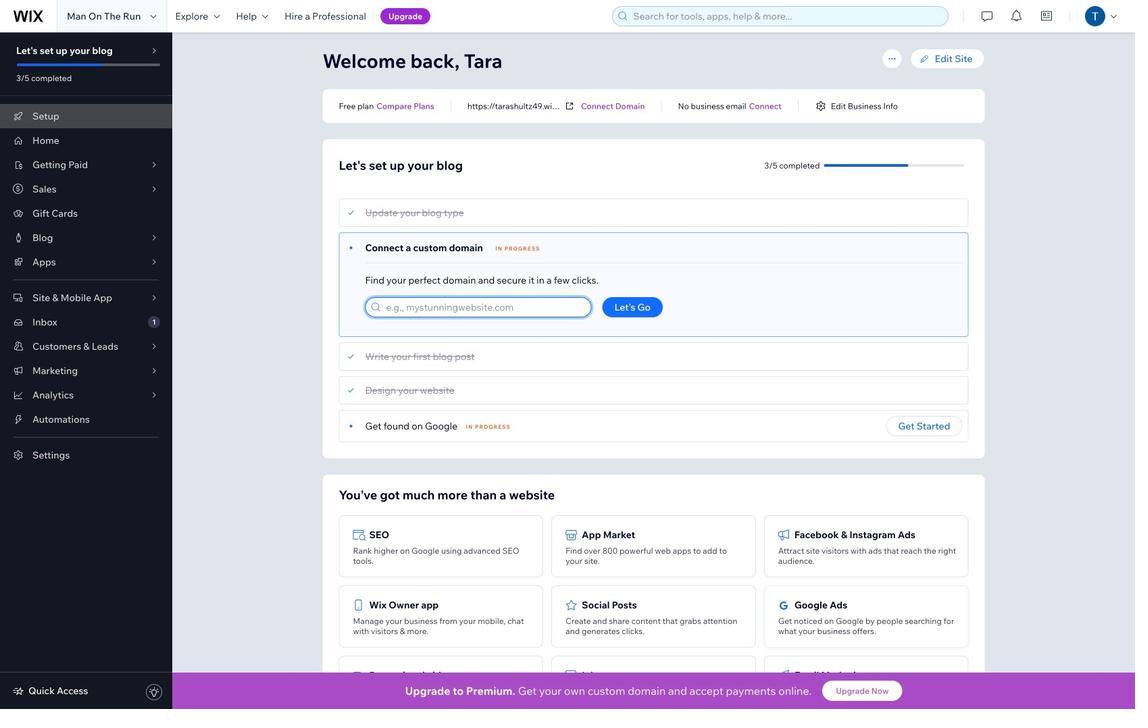 Task type: locate. For each thing, give the bounding box(es) containing it.
e.g., mystunningwebsite.com field
[[382, 298, 587, 317]]



Task type: describe. For each thing, give the bounding box(es) containing it.
Search for tools, apps, help & more... field
[[629, 7, 944, 26]]

sidebar element
[[0, 32, 172, 709]]



Task type: vqa. For each thing, say whether or not it's contained in the screenshot.
Search for tools, apps, help & more... field
yes



